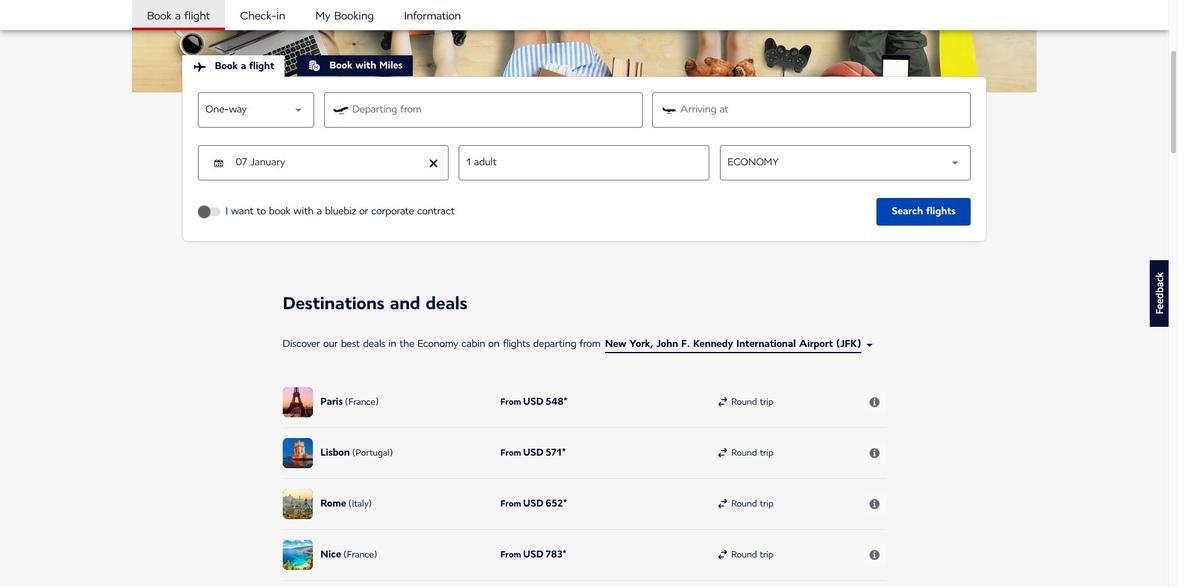 Task type: describe. For each thing, give the bounding box(es) containing it.
1 horizontal spatial no color image
[[309, 60, 320, 71]]

view fare conditions for this deal to nice, france. image
[[870, 550, 880, 560]]

view fare conditions for this deal to lisbon, portugal. image
[[870, 448, 880, 458]]

Departure date field
[[236, 155, 424, 170]]

Departing from text field
[[352, 102, 635, 118]]



Task type: vqa. For each thing, say whether or not it's contained in the screenshot.
Departing from text field related to 1st ARRIVING AT text field from the top of the page
no



Task type: locate. For each thing, give the bounding box(es) containing it.
3 no color image from the top
[[719, 499, 728, 509]]

no color image for view fare conditions for this deal to paris, france. icon
[[719, 397, 728, 407]]

None field
[[605, 337, 877, 353]]

no color image for view fare conditions for this deal to nice, france. icon
[[719, 550, 728, 560]]

no color image
[[309, 60, 320, 71], [194, 61, 207, 71]]

0 horizontal spatial no color image
[[194, 61, 207, 71]]

Arriving at text field
[[681, 102, 964, 118]]

navigation
[[132, 0, 1037, 30]]

no color image for view fare conditions for this deal to lisbon, portugal. 'icon'
[[719, 448, 728, 458]]

no color image
[[719, 397, 728, 407], [719, 448, 728, 458], [719, 499, 728, 509], [719, 550, 728, 560]]

2 no color image from the top
[[719, 448, 728, 458]]

4 no color image from the top
[[719, 550, 728, 560]]

1 no color image from the top
[[719, 397, 728, 407]]

view fare conditions for this deal to rome, italy. image
[[870, 499, 880, 509]]

view fare conditions for this deal to paris, france. image
[[870, 397, 880, 407]]

clear dates image
[[430, 159, 438, 168]]

no color image for view fare conditions for this deal to rome, italy. image
[[719, 499, 728, 509]]

None search field
[[192, 92, 971, 227]]



